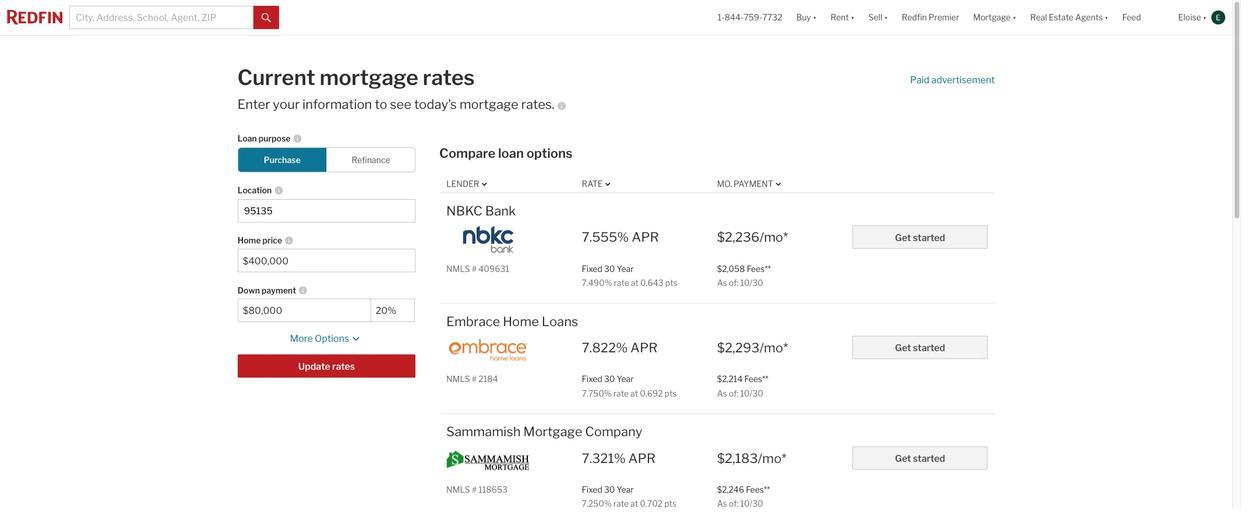 Task type: locate. For each thing, give the bounding box(es) containing it.
7.490
[[582, 278, 605, 288]]

2 30 from the top
[[604, 374, 615, 384]]

▾ for buy ▾
[[813, 12, 817, 22]]

▾
[[813, 12, 817, 22], [851, 12, 855, 22], [884, 12, 888, 22], [1013, 12, 1017, 22], [1105, 12, 1109, 22], [1203, 12, 1207, 22]]

1 vertical spatial get started
[[895, 342, 945, 354]]

rates inside update rates button
[[332, 361, 355, 372]]

pts for 7.555 % apr
[[665, 278, 678, 288]]

get started button for $2,183 /mo*
[[853, 447, 988, 470]]

as down $2,246
[[717, 499, 727, 509]]

rates
[[423, 65, 475, 90], [332, 361, 355, 372]]

30
[[604, 264, 615, 274], [604, 374, 615, 384], [604, 485, 615, 495]]

844-
[[725, 12, 744, 22]]

estate
[[1049, 12, 1074, 22]]

year
[[617, 264, 634, 274], [617, 374, 634, 384], [617, 485, 634, 495]]

0 vertical spatial 10/30
[[740, 278, 763, 288]]

2 vertical spatial #
[[472, 485, 477, 495]]

nbkc bank
[[446, 203, 516, 219]]

0 vertical spatial apr
[[632, 229, 659, 245]]

rates up the today's
[[423, 65, 475, 90]]

% inside fixed 30 year 7.750 % rate at 0.692 pts
[[604, 389, 612, 398]]

Purchase radio
[[238, 147, 327, 172]]

1 of: from the top
[[729, 278, 739, 288]]

rate for company
[[614, 499, 629, 509]]

1 vertical spatial rates
[[332, 361, 355, 372]]

2 vertical spatial apr
[[629, 450, 656, 466]]

at left the 0.692
[[631, 389, 638, 398]]

information
[[303, 96, 372, 112]]

2 vertical spatial 30
[[604, 485, 615, 495]]

% inside fixed 30 year 7.490 % rate at 0.643 pts
[[605, 278, 612, 288]]

0 horizontal spatial mortgage
[[523, 424, 582, 440]]

as inside $2,214 fees** as of: 10/30
[[717, 389, 727, 398]]

3 10/30 from the top
[[740, 499, 763, 509]]

1 vertical spatial 10/30
[[740, 389, 763, 398]]

feed
[[1123, 12, 1141, 22]]

2 vertical spatial at
[[631, 499, 638, 509]]

▾ right 'buy'
[[813, 12, 817, 22]]

fees** right $2,246
[[746, 485, 770, 495]]

30 for 7.321
[[604, 485, 615, 495]]

mortgage
[[973, 12, 1011, 22], [523, 424, 582, 440]]

at inside fixed 30 year 7.250 % rate at 0.702 pts
[[631, 499, 638, 509]]

2 vertical spatial year
[[617, 485, 634, 495]]

30 inside fixed 30 year 7.750 % rate at 0.692 pts
[[604, 374, 615, 384]]

4 ▾ from the left
[[1013, 12, 1017, 22]]

% left "0.702"
[[604, 499, 612, 509]]

/mo* for $2,293
[[760, 340, 788, 356]]

2 year from the top
[[617, 374, 634, 384]]

rates.
[[521, 96, 555, 112]]

1-844-759-7732 link
[[718, 12, 783, 22]]

mortgage inside dropdown button
[[973, 12, 1011, 22]]

fixed inside fixed 30 year 7.750 % rate at 0.692 pts
[[582, 374, 603, 384]]

rate right 7.490
[[614, 278, 629, 288]]

fixed inside fixed 30 year 7.490 % rate at 0.643 pts
[[582, 264, 603, 274]]

% up company
[[604, 389, 612, 398]]

year for 7.555
[[617, 264, 634, 274]]

fixed for 7.555
[[582, 264, 603, 274]]

2 vertical spatial pts
[[664, 499, 677, 509]]

▾ right sell
[[884, 12, 888, 22]]

nmls for sammamish mortgage company
[[446, 485, 470, 495]]

1 vertical spatial /mo*
[[760, 340, 788, 356]]

year down 7.555 % apr
[[617, 264, 634, 274]]

redfin premier
[[902, 12, 959, 22]]

0 vertical spatial at
[[631, 278, 639, 288]]

compare
[[439, 145, 496, 161]]

3 get started button from the top
[[853, 447, 988, 470]]

update
[[298, 361, 330, 372]]

embrace home loans
[[446, 313, 578, 329]]

1-844-759-7732
[[718, 12, 783, 22]]

0 vertical spatial pts
[[665, 278, 678, 288]]

1 horizontal spatial down payment text field
[[376, 305, 410, 316]]

rate
[[614, 278, 629, 288], [614, 389, 629, 398], [614, 499, 629, 509]]

# for nbkc
[[472, 264, 477, 274]]

pts for 7.822 % apr
[[665, 389, 677, 398]]

# left "2184"
[[472, 374, 477, 384]]

apr for 7.822 % apr
[[631, 340, 658, 356]]

1 30 from the top
[[604, 264, 615, 274]]

submit search image
[[262, 13, 271, 23]]

10/30 down $2,246
[[740, 499, 763, 509]]

% left 0.643
[[605, 278, 612, 288]]

apr
[[632, 229, 659, 245], [631, 340, 658, 356], [629, 450, 656, 466]]

rate inside fixed 30 year 7.750 % rate at 0.692 pts
[[614, 389, 629, 398]]

3 # from the top
[[472, 485, 477, 495]]

loan
[[238, 134, 257, 144]]

year inside fixed 30 year 7.250 % rate at 0.702 pts
[[617, 485, 634, 495]]

0 vertical spatial nmls
[[446, 264, 470, 274]]

fixed 30 year 7.490 % rate at 0.643 pts
[[582, 264, 678, 288]]

State, City, County, ZIP search field
[[238, 199, 416, 222]]

get for $2,236 /mo*
[[895, 232, 911, 243]]

rent ▾ button
[[831, 0, 855, 35]]

rate inside fixed 30 year 7.250 % rate at 0.702 pts
[[614, 499, 629, 509]]

0 horizontal spatial rates
[[332, 361, 355, 372]]

7.555
[[582, 229, 617, 245]]

mortgage up "to"
[[320, 65, 418, 90]]

▾ right 'agents'
[[1105, 12, 1109, 22]]

mortgage left the rates.
[[460, 96, 519, 112]]

1 horizontal spatial home
[[503, 313, 539, 329]]

home left price
[[238, 236, 261, 246]]

1 vertical spatial get started button
[[853, 336, 988, 359]]

▾ left user photo
[[1203, 12, 1207, 22]]

1 at from the top
[[631, 278, 639, 288]]

nmls left "2184"
[[446, 374, 470, 384]]

# for embrace
[[472, 374, 477, 384]]

at for loans
[[631, 389, 638, 398]]

of: for $2,183
[[729, 499, 739, 509]]

1 get from the top
[[895, 232, 911, 243]]

fixed up 7.490
[[582, 264, 603, 274]]

nmls for embrace home loans
[[446, 374, 470, 384]]

1 started from the top
[[913, 232, 945, 243]]

at left "0.702"
[[631, 499, 638, 509]]

fixed up 7.250
[[582, 485, 603, 495]]

1 vertical spatial #
[[472, 374, 477, 384]]

at left 0.643
[[631, 278, 639, 288]]

3 ▾ from the left
[[884, 12, 888, 22]]

fixed
[[582, 264, 603, 274], [582, 374, 603, 384], [582, 485, 603, 495]]

rate right 7.750
[[614, 389, 629, 398]]

loan purpose
[[238, 134, 291, 144]]

1 as from the top
[[717, 278, 727, 288]]

pts inside fixed 30 year 7.750 % rate at 0.692 pts
[[665, 389, 677, 398]]

30 up 7.250
[[604, 485, 615, 495]]

10/30 for $2,293
[[740, 389, 763, 398]]

1 vertical spatial of:
[[729, 389, 739, 398]]

started for $2,293 /mo*
[[913, 342, 945, 354]]

nmls
[[446, 264, 470, 274], [446, 374, 470, 384], [446, 485, 470, 495]]

2 # from the top
[[472, 374, 477, 384]]

pts inside fixed 30 year 7.250 % rate at 0.702 pts
[[664, 499, 677, 509]]

1 vertical spatial pts
[[665, 389, 677, 398]]

1 vertical spatial rate
[[614, 389, 629, 398]]

0 vertical spatial mortgage
[[320, 65, 418, 90]]

30 for 7.555
[[604, 264, 615, 274]]

2 vertical spatial get started button
[[853, 447, 988, 470]]

0 vertical spatial fees**
[[747, 264, 771, 274]]

2 at from the top
[[631, 389, 638, 398]]

pts right 0.643
[[665, 278, 678, 288]]

0 horizontal spatial down payment text field
[[243, 305, 366, 316]]

real estate agents ▾ link
[[1030, 0, 1109, 35]]

2 ▾ from the left
[[851, 12, 855, 22]]

3 started from the top
[[913, 453, 945, 464]]

mortgage
[[320, 65, 418, 90], [460, 96, 519, 112]]

# left 409631
[[472, 264, 477, 274]]

30 up 7.490
[[604, 264, 615, 274]]

purchase
[[264, 155, 301, 165]]

0 vertical spatial #
[[472, 264, 477, 274]]

get for $2,183 /mo*
[[895, 453, 911, 464]]

▾ for mortgage ▾
[[1013, 12, 1017, 22]]

1 nmls from the top
[[446, 264, 470, 274]]

0 vertical spatial 30
[[604, 264, 615, 274]]

get started
[[895, 232, 945, 243], [895, 342, 945, 354], [895, 453, 945, 464]]

▾ for rent ▾
[[851, 12, 855, 22]]

fixed inside fixed 30 year 7.250 % rate at 0.702 pts
[[582, 485, 603, 495]]

fees** inside $2,214 fees** as of: 10/30
[[745, 374, 769, 384]]

mortgage ▾ button
[[966, 0, 1024, 35]]

of: inside $2,214 fees** as of: 10/30
[[729, 389, 739, 398]]

5 ▾ from the left
[[1105, 12, 1109, 22]]

at inside fixed 30 year 7.750 % rate at 0.692 pts
[[631, 389, 638, 398]]

redfin premier button
[[895, 0, 966, 35]]

10/30 down $2,058
[[740, 278, 763, 288]]

current mortgage rates
[[237, 65, 475, 90]]

year down 7.822 % apr
[[617, 374, 634, 384]]

30 inside fixed 30 year 7.250 % rate at 0.702 pts
[[604, 485, 615, 495]]

of: down $2,246
[[729, 499, 739, 509]]

1 horizontal spatial mortgage
[[973, 12, 1011, 22]]

as for $2,183
[[717, 499, 727, 509]]

mortgage up 7.321
[[523, 424, 582, 440]]

down
[[238, 285, 260, 295]]

2 down payment text field from the left
[[376, 305, 410, 316]]

0 vertical spatial year
[[617, 264, 634, 274]]

% up fixed 30 year 7.490 % rate at 0.643 pts on the bottom of page
[[617, 229, 629, 245]]

as inside $2,246 fees** as of: 10/30
[[717, 499, 727, 509]]

nmls left 409631
[[446, 264, 470, 274]]

2 get started button from the top
[[853, 336, 988, 359]]

2 vertical spatial of:
[[729, 499, 739, 509]]

$2,214
[[717, 374, 743, 384]]

10/30 inside $2,246 fees** as of: 10/30
[[740, 499, 763, 509]]

buy ▾
[[797, 12, 817, 22]]

buy
[[797, 12, 811, 22]]

10/30 inside $2,058 fees** as of: 10/30
[[740, 278, 763, 288]]

as inside $2,058 fees** as of: 10/30
[[717, 278, 727, 288]]

0 horizontal spatial home
[[238, 236, 261, 246]]

agents
[[1076, 12, 1103, 22]]

1 ▾ from the left
[[813, 12, 817, 22]]

City, Address, School, Agent, ZIP search field
[[69, 6, 254, 29]]

2 vertical spatial get
[[895, 453, 911, 464]]

0 vertical spatial of:
[[729, 278, 739, 288]]

1 vertical spatial home
[[503, 313, 539, 329]]

option group
[[238, 147, 416, 172]]

of: for $2,236
[[729, 278, 739, 288]]

▾ right rent
[[851, 12, 855, 22]]

year inside fixed 30 year 7.750 % rate at 0.692 pts
[[617, 374, 634, 384]]

sell ▾
[[869, 12, 888, 22]]

% inside fixed 30 year 7.250 % rate at 0.702 pts
[[604, 499, 612, 509]]

/mo* up $2,214 fees** as of: 10/30
[[760, 340, 788, 356]]

0 vertical spatial mortgage
[[973, 12, 1011, 22]]

2 vertical spatial rate
[[614, 499, 629, 509]]

1 vertical spatial started
[[913, 342, 945, 354]]

0 vertical spatial get started button
[[853, 225, 988, 249]]

2 vertical spatial 10/30
[[740, 499, 763, 509]]

2 of: from the top
[[729, 389, 739, 398]]

/mo*
[[760, 229, 788, 245], [760, 340, 788, 356], [758, 450, 787, 466]]

2 vertical spatial started
[[913, 453, 945, 464]]

0 vertical spatial started
[[913, 232, 945, 243]]

1 vertical spatial mortgage
[[523, 424, 582, 440]]

6 ▾ from the left
[[1203, 12, 1207, 22]]

apr up fixed 30 year 7.750 % rate at 0.692 pts at the bottom of page
[[631, 340, 658, 356]]

3 fixed from the top
[[582, 485, 603, 495]]

1 10/30 from the top
[[740, 278, 763, 288]]

rate right 7.250
[[614, 499, 629, 509]]

fees** inside $2,058 fees** as of: 10/30
[[747, 264, 771, 274]]

1 vertical spatial at
[[631, 389, 638, 398]]

of: inside $2,246 fees** as of: 10/30
[[729, 499, 739, 509]]

year down 7.321 % apr at bottom
[[617, 485, 634, 495]]

fixed 30 year 7.250 % rate at 0.702 pts
[[582, 485, 677, 509]]

2 get started from the top
[[895, 342, 945, 354]]

2 vertical spatial /mo*
[[758, 450, 787, 466]]

30 inside fixed 30 year 7.490 % rate at 0.643 pts
[[604, 264, 615, 274]]

1 fixed from the top
[[582, 264, 603, 274]]

▾ left real
[[1013, 12, 1017, 22]]

year inside fixed 30 year 7.490 % rate at 0.643 pts
[[617, 264, 634, 274]]

1 get started from the top
[[895, 232, 945, 243]]

rates right update on the bottom of page
[[332, 361, 355, 372]]

2 vertical spatial nmls
[[446, 485, 470, 495]]

1 vertical spatial 30
[[604, 374, 615, 384]]

3 year from the top
[[617, 485, 634, 495]]

0 vertical spatial get started
[[895, 232, 945, 243]]

as down $2,058
[[717, 278, 727, 288]]

2 as from the top
[[717, 389, 727, 398]]

▾ inside dropdown button
[[1105, 12, 1109, 22]]

10/30 inside $2,214 fees** as of: 10/30
[[740, 389, 763, 398]]

$2,236 /mo*
[[717, 229, 788, 245]]

2 fixed from the top
[[582, 374, 603, 384]]

1 year from the top
[[617, 264, 634, 274]]

1 vertical spatial get
[[895, 342, 911, 354]]

home left loans
[[503, 313, 539, 329]]

3 at from the top
[[631, 499, 638, 509]]

real estate agents ▾ button
[[1024, 0, 1116, 35]]

fees** right $2,058
[[747, 264, 771, 274]]

nbkc
[[446, 203, 483, 219]]

1 get started button from the top
[[853, 225, 988, 249]]

30 for 7.822
[[604, 374, 615, 384]]

fees**
[[747, 264, 771, 274], [745, 374, 769, 384], [746, 485, 770, 495]]

1 vertical spatial fixed
[[582, 374, 603, 384]]

down payment
[[238, 285, 296, 295]]

0 vertical spatial rate
[[614, 278, 629, 288]]

nmls left "118653"
[[446, 485, 470, 495]]

pts inside fixed 30 year 7.490 % rate at 0.643 pts
[[665, 278, 678, 288]]

7.321
[[582, 450, 614, 466]]

1 vertical spatial mortgage
[[460, 96, 519, 112]]

/mo* up $2,058 fees** as of: 10/30
[[760, 229, 788, 245]]

1 # from the top
[[472, 264, 477, 274]]

10/30 down $2,214
[[740, 389, 763, 398]]

2 vertical spatial fixed
[[582, 485, 603, 495]]

3 nmls from the top
[[446, 485, 470, 495]]

2 get from the top
[[895, 342, 911, 354]]

fees** inside $2,246 fees** as of: 10/30
[[746, 485, 770, 495]]

1 vertical spatial fees**
[[745, 374, 769, 384]]

of: down $2,058
[[729, 278, 739, 288]]

started for $2,183 /mo*
[[913, 453, 945, 464]]

of:
[[729, 278, 739, 288], [729, 389, 739, 398], [729, 499, 739, 509]]

company
[[585, 424, 643, 440]]

of: inside $2,058 fees** as of: 10/30
[[729, 278, 739, 288]]

update rates
[[298, 361, 355, 372]]

30 up 7.750
[[604, 374, 615, 384]]

2 vertical spatial as
[[717, 499, 727, 509]]

2 nmls from the top
[[446, 374, 470, 384]]

1 vertical spatial as
[[717, 389, 727, 398]]

3 get from the top
[[895, 453, 911, 464]]

mortgage left real
[[973, 12, 1011, 22]]

sell ▾ button
[[869, 0, 888, 35]]

/mo* up $2,246 fees** as of: 10/30
[[758, 450, 787, 466]]

1 vertical spatial nmls
[[446, 374, 470, 384]]

0.702
[[640, 499, 663, 509]]

get started for $2,183 /mo*
[[895, 453, 945, 464]]

2 vertical spatial get started
[[895, 453, 945, 464]]

payment
[[734, 179, 773, 189]]

0 vertical spatial fixed
[[582, 264, 603, 274]]

1 vertical spatial apr
[[631, 340, 658, 356]]

pts right "0.702"
[[664, 499, 677, 509]]

# for sammamish
[[472, 485, 477, 495]]

premier
[[929, 12, 959, 22]]

3 as from the top
[[717, 499, 727, 509]]

as down $2,214
[[717, 389, 727, 398]]

% down company
[[614, 450, 626, 466]]

Down payment text field
[[243, 305, 366, 316], [376, 305, 410, 316]]

rate
[[582, 179, 603, 189]]

0 vertical spatial get
[[895, 232, 911, 243]]

of: down $2,214
[[729, 389, 739, 398]]

2 10/30 from the top
[[740, 389, 763, 398]]

pts right the 0.692
[[665, 389, 677, 398]]

apr down company
[[629, 450, 656, 466]]

$2,293 /mo*
[[717, 340, 788, 356]]

#
[[472, 264, 477, 274], [472, 374, 477, 384], [472, 485, 477, 495]]

compare loan options
[[439, 145, 573, 161]]

Home price text field
[[243, 255, 410, 266]]

3 get started from the top
[[895, 453, 945, 464]]

0 vertical spatial as
[[717, 278, 727, 288]]

% up fixed 30 year 7.750 % rate at 0.692 pts at the bottom of page
[[616, 340, 628, 356]]

3 30 from the top
[[604, 485, 615, 495]]

1 horizontal spatial rates
[[423, 65, 475, 90]]

fees** for $2,236
[[747, 264, 771, 274]]

2 started from the top
[[913, 342, 945, 354]]

0 vertical spatial /mo*
[[760, 229, 788, 245]]

3 of: from the top
[[729, 499, 739, 509]]

fixed for 7.321
[[582, 485, 603, 495]]

Refinance radio
[[326, 147, 416, 172]]

fixed up 7.750
[[582, 374, 603, 384]]

apr up fixed 30 year 7.490 % rate at 0.643 pts on the bottom of page
[[632, 229, 659, 245]]

real estate agents ▾
[[1030, 12, 1109, 22]]

# left "118653"
[[472, 485, 477, 495]]

2 vertical spatial fees**
[[746, 485, 770, 495]]

fees** right $2,214
[[745, 374, 769, 384]]

1 vertical spatial year
[[617, 374, 634, 384]]

$2,236
[[717, 229, 760, 245]]



Task type: describe. For each thing, give the bounding box(es) containing it.
enter your information to see today's mortgage rates.
[[237, 96, 555, 112]]

0 horizontal spatial mortgage
[[320, 65, 418, 90]]

buy ▾ button
[[797, 0, 817, 35]]

buy ▾ button
[[790, 0, 824, 35]]

2184
[[479, 374, 498, 384]]

options
[[527, 145, 573, 161]]

$2,183 /mo*
[[717, 450, 787, 466]]

sammamish mortgage company
[[446, 424, 643, 440]]

more
[[290, 333, 313, 344]]

rate for loans
[[614, 389, 629, 398]]

lender button
[[446, 178, 490, 190]]

nmls for nbkc bank
[[446, 264, 470, 274]]

embrace
[[446, 313, 500, 329]]

7.555 % apr
[[582, 229, 659, 245]]

sell ▾ button
[[862, 0, 895, 35]]

real
[[1030, 12, 1047, 22]]

as for $2,236
[[717, 278, 727, 288]]

fixed 30 year 7.750 % rate at 0.692 pts
[[582, 374, 677, 398]]

7.822 % apr
[[582, 340, 658, 356]]

current
[[237, 65, 315, 90]]

▾ for eloise ▾
[[1203, 12, 1207, 22]]

of: for $2,293
[[729, 389, 739, 398]]

fixed for 7.822
[[582, 374, 603, 384]]

sell
[[869, 12, 883, 22]]

get for $2,293 /mo*
[[895, 342, 911, 354]]

nmls # 118653
[[446, 485, 508, 495]]

eloise ▾
[[1179, 12, 1207, 22]]

/mo* for $2,236
[[760, 229, 788, 245]]

sammamish
[[446, 424, 521, 440]]

rate button
[[582, 178, 613, 190]]

get started button for $2,293 /mo*
[[853, 336, 988, 359]]

$2,246
[[717, 485, 744, 495]]

7732
[[763, 12, 783, 22]]

user photo image
[[1212, 10, 1226, 24]]

started for $2,236 /mo*
[[913, 232, 945, 243]]

paid
[[910, 74, 930, 86]]

$2,293
[[717, 340, 760, 356]]

paid advertisement button
[[910, 74, 995, 87]]

▾ for sell ▾
[[884, 12, 888, 22]]

fees** for $2,293
[[745, 374, 769, 384]]

0.643
[[640, 278, 664, 288]]

nmls # 409631
[[446, 264, 509, 274]]

bank
[[485, 203, 516, 219]]

year for 7.822
[[617, 374, 634, 384]]

mortgage ▾ button
[[973, 0, 1017, 35]]

118653
[[479, 485, 508, 495]]

at inside fixed 30 year 7.490 % rate at 0.643 pts
[[631, 278, 639, 288]]

0 vertical spatial rates
[[423, 65, 475, 90]]

see
[[390, 96, 412, 112]]

rent
[[831, 12, 849, 22]]

mortgage ▾
[[973, 12, 1017, 22]]

nmls # 2184
[[446, 374, 498, 384]]

apr for 7.555 % apr
[[632, 229, 659, 245]]

get started for $2,236 /mo*
[[895, 232, 945, 243]]

get started for $2,293 /mo*
[[895, 342, 945, 354]]

759-
[[744, 12, 763, 22]]

$2,214 fees** as of: 10/30
[[717, 374, 769, 398]]

1 horizontal spatial mortgage
[[460, 96, 519, 112]]

location
[[238, 185, 272, 195]]

/mo* for $2,183
[[758, 450, 787, 466]]

1-
[[718, 12, 725, 22]]

get started button for $2,236 /mo*
[[853, 225, 988, 249]]

your
[[273, 96, 300, 112]]

rate inside fixed 30 year 7.490 % rate at 0.643 pts
[[614, 278, 629, 288]]

price
[[263, 236, 282, 246]]

7.250
[[582, 499, 604, 509]]

$2,246 fees** as of: 10/30
[[717, 485, 770, 509]]

enter
[[237, 96, 270, 112]]

payment
[[262, 285, 296, 295]]

year for 7.321
[[617, 485, 634, 495]]

apr for 7.321 % apr
[[629, 450, 656, 466]]

lender
[[446, 179, 479, 189]]

10/30 for $2,236
[[740, 278, 763, 288]]

paid advertisement
[[910, 74, 995, 86]]

7.750
[[582, 389, 604, 398]]

more options
[[290, 333, 349, 344]]

at for company
[[631, 499, 638, 509]]

rent ▾ button
[[824, 0, 862, 35]]

pts for 7.321 % apr
[[664, 499, 677, 509]]

$2,058
[[717, 264, 745, 274]]

advertisement
[[932, 74, 995, 86]]

to
[[375, 96, 387, 112]]

as for $2,293
[[717, 389, 727, 398]]

mo.
[[717, 179, 732, 189]]

loan
[[498, 145, 524, 161]]

0.692
[[640, 389, 663, 398]]

409631
[[479, 264, 509, 274]]

$2,183
[[717, 450, 758, 466]]

loans
[[542, 313, 578, 329]]

rent ▾
[[831, 12, 855, 22]]

mo. payment
[[717, 179, 773, 189]]

feed button
[[1116, 0, 1172, 35]]

fees** for $2,183
[[746, 485, 770, 495]]

7.822
[[582, 340, 616, 356]]

10/30 for $2,183
[[740, 499, 763, 509]]

option group containing purchase
[[238, 147, 416, 172]]

redfin
[[902, 12, 927, 22]]

$2,058 fees** as of: 10/30
[[717, 264, 771, 288]]

0 vertical spatial home
[[238, 236, 261, 246]]

home price
[[238, 236, 282, 246]]

1 down payment text field from the left
[[243, 305, 366, 316]]

today's
[[414, 96, 457, 112]]

purpose
[[259, 134, 291, 144]]



Task type: vqa. For each thing, say whether or not it's contained in the screenshot.
$2,214 FEES** AS OF: 10/30
yes



